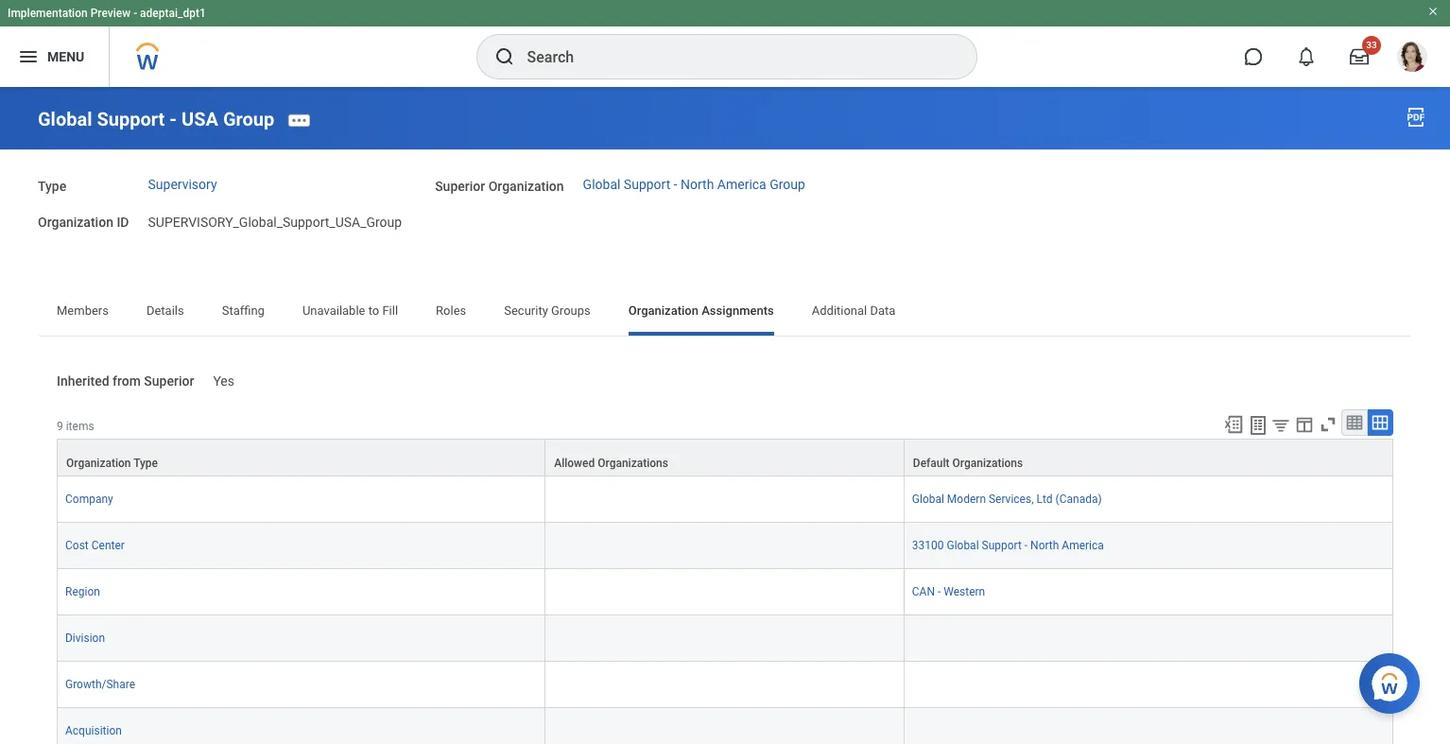 Task type: vqa. For each thing, say whether or not it's contained in the screenshot.
Add
no



Task type: describe. For each thing, give the bounding box(es) containing it.
support for usa
[[97, 108, 165, 130]]

assignments
[[702, 304, 774, 318]]

groups
[[551, 304, 591, 318]]

cost
[[65, 539, 89, 552]]

id
[[117, 215, 129, 230]]

expand table image
[[1371, 413, 1390, 432]]

unavailable
[[302, 304, 365, 318]]

row containing company
[[57, 477, 1394, 523]]

1 horizontal spatial superior
[[435, 178, 485, 194]]

organizations for default organizations
[[953, 457, 1023, 470]]

inherited from superior
[[57, 374, 194, 389]]

organization for organization assignments
[[628, 304, 699, 318]]

row containing organization type
[[57, 439, 1394, 477]]

organization assignments
[[628, 304, 774, 318]]

menu banner
[[0, 0, 1450, 87]]

superior organization
[[435, 178, 564, 194]]

adeptai_dpt1
[[140, 7, 206, 20]]

division
[[65, 632, 105, 645]]

justify image
[[17, 45, 40, 68]]

default organizations button
[[905, 440, 1393, 476]]

33100
[[912, 539, 944, 552]]

menu button
[[0, 26, 109, 87]]

0 vertical spatial group
[[223, 108, 274, 130]]

growth/share row
[[57, 662, 1394, 709]]

menu
[[47, 49, 84, 64]]

from
[[113, 374, 141, 389]]

modern
[[947, 493, 986, 506]]

allowed organizations
[[554, 457, 668, 470]]

preview
[[90, 7, 131, 20]]

organization type
[[66, 457, 158, 470]]

inherited
[[57, 374, 109, 389]]

table image
[[1345, 413, 1364, 432]]

supervisory_global_support_usa_group
[[148, 215, 402, 230]]

- for adeptai_dpt1
[[133, 7, 137, 20]]

unavailable to fill
[[302, 304, 398, 318]]

global modern services, ltd (canada) link
[[912, 489, 1102, 506]]

0 horizontal spatial america
[[717, 177, 767, 192]]

usa
[[182, 108, 218, 130]]

toolbar inside global support - usa group main content
[[1215, 409, 1394, 439]]

- inside can - western link
[[938, 585, 941, 599]]

type inside popup button
[[133, 457, 158, 470]]

support for north
[[624, 177, 671, 192]]

division link
[[65, 628, 105, 645]]

click to view/edit grid preferences image
[[1294, 414, 1315, 435]]

default organizations
[[913, 457, 1023, 470]]

global support - usa group link
[[38, 108, 274, 130]]

organization for organization type
[[66, 457, 131, 470]]

organizations for allowed organizations
[[598, 457, 668, 470]]

cost center
[[65, 539, 125, 552]]

0 vertical spatial north
[[681, 177, 714, 192]]

acquisition
[[65, 725, 122, 738]]

growth/share
[[65, 678, 135, 691]]

north inside "link"
[[1031, 539, 1059, 552]]

additional
[[812, 304, 867, 318]]

1 vertical spatial group
[[770, 177, 805, 192]]

global support - north america group link
[[583, 177, 805, 192]]

global support - usa group main content
[[0, 87, 1450, 744]]

9 items
[[57, 420, 94, 433]]

region link
[[65, 582, 100, 599]]

fill
[[382, 304, 398, 318]]

select to filter grid data image
[[1271, 415, 1292, 435]]

global for global support - north america group
[[583, 177, 621, 192]]

1 vertical spatial superior
[[144, 374, 194, 389]]

services,
[[989, 493, 1034, 506]]

details
[[146, 304, 184, 318]]

division row
[[57, 616, 1394, 662]]

company
[[65, 493, 113, 506]]

can - western
[[912, 585, 985, 599]]

additional data
[[812, 304, 896, 318]]

view printable version (pdf) image
[[1405, 106, 1428, 129]]

tab list inside global support - usa group main content
[[38, 290, 1413, 336]]

western
[[944, 585, 985, 599]]



Task type: locate. For each thing, give the bounding box(es) containing it.
fullscreen image
[[1318, 414, 1339, 435]]

region
[[65, 585, 100, 599]]

1 vertical spatial support
[[624, 177, 671, 192]]

implementation preview -   adeptai_dpt1
[[8, 7, 206, 20]]

Search Workday  search field
[[527, 36, 937, 78]]

allowed organizations button
[[546, 440, 904, 476]]

33100 global support - north america
[[912, 539, 1104, 552]]

acquisition link
[[65, 721, 122, 738]]

global for global support - usa group
[[38, 108, 92, 130]]

can - western link
[[912, 582, 985, 599]]

cell for 33100 global support - north america
[[546, 523, 905, 569]]

global support - north america group
[[583, 177, 805, 192]]

(canada)
[[1056, 493, 1102, 506]]

tab list
[[38, 290, 1413, 336]]

north
[[681, 177, 714, 192], [1031, 539, 1059, 552]]

0 horizontal spatial organizations
[[598, 457, 668, 470]]

0 vertical spatial support
[[97, 108, 165, 130]]

toolbar
[[1215, 409, 1394, 439]]

33
[[1366, 40, 1377, 50]]

0 horizontal spatial superior
[[144, 374, 194, 389]]

row
[[57, 439, 1394, 477], [57, 477, 1394, 523], [57, 523, 1394, 569], [57, 569, 1394, 616]]

type
[[38, 178, 66, 194], [133, 457, 158, 470]]

superior
[[435, 178, 485, 194], [144, 374, 194, 389]]

staffing
[[222, 304, 265, 318]]

global inside "link"
[[947, 539, 979, 552]]

4 row from the top
[[57, 569, 1394, 616]]

- inside 33100 global support - north america "link"
[[1025, 539, 1028, 552]]

1 horizontal spatial north
[[1031, 539, 1059, 552]]

close environment banner image
[[1428, 6, 1439, 17]]

security
[[504, 304, 548, 318]]

group
[[223, 108, 274, 130], [770, 177, 805, 192]]

1 horizontal spatial organizations
[[953, 457, 1023, 470]]

2 cell from the top
[[546, 523, 905, 569]]

- inside menu banner
[[133, 7, 137, 20]]

global for global modern services, ltd (canada)
[[912, 493, 944, 506]]

2 vertical spatial support
[[982, 539, 1022, 552]]

0 vertical spatial type
[[38, 178, 66, 194]]

organization id
[[38, 215, 129, 230]]

support inside 33100 global support - north america "link"
[[982, 539, 1022, 552]]

0 horizontal spatial support
[[97, 108, 165, 130]]

33 button
[[1339, 36, 1381, 78]]

1 cell from the top
[[546, 477, 905, 523]]

2 row from the top
[[57, 477, 1394, 523]]

inherited from superior element
[[213, 362, 234, 390]]

organizations up "global modern services, ltd (canada)" link
[[953, 457, 1023, 470]]

profile logan mcneil image
[[1397, 42, 1428, 76]]

roles
[[436, 304, 466, 318]]

export to worksheets image
[[1247, 414, 1270, 437]]

company link
[[65, 489, 113, 506]]

tab list containing members
[[38, 290, 1413, 336]]

ltd
[[1037, 493, 1053, 506]]

4 cell from the top
[[546, 662, 905, 709]]

- for usa
[[170, 108, 177, 130]]

1 vertical spatial america
[[1062, 539, 1104, 552]]

0 horizontal spatial type
[[38, 178, 66, 194]]

allowed
[[554, 457, 595, 470]]

yes
[[213, 374, 234, 389]]

33100 global support - north america link
[[912, 535, 1104, 552]]

data
[[870, 304, 896, 318]]

0 horizontal spatial north
[[681, 177, 714, 192]]

notifications large image
[[1297, 47, 1316, 66]]

organization for organization id
[[38, 215, 113, 230]]

3 row from the top
[[57, 523, 1394, 569]]

0 horizontal spatial group
[[223, 108, 274, 130]]

1 organizations from the left
[[598, 457, 668, 470]]

organization inside tab list
[[628, 304, 699, 318]]

supervisory link
[[148, 177, 217, 192]]

row containing region
[[57, 569, 1394, 616]]

1 horizontal spatial america
[[1062, 539, 1104, 552]]

support
[[97, 108, 165, 130], [624, 177, 671, 192], [982, 539, 1022, 552]]

cell
[[546, 477, 905, 523], [546, 523, 905, 569], [546, 569, 905, 616], [546, 662, 905, 709]]

cost center link
[[65, 535, 125, 552]]

export to excel image
[[1223, 414, 1244, 435]]

0 vertical spatial superior
[[435, 178, 485, 194]]

global modern services, ltd (canada)
[[912, 493, 1102, 506]]

organization
[[488, 178, 564, 194], [38, 215, 113, 230], [628, 304, 699, 318], [66, 457, 131, 470]]

items
[[66, 420, 94, 433]]

america
[[717, 177, 767, 192], [1062, 539, 1104, 552]]

acquisition row
[[57, 709, 1394, 744]]

security groups
[[504, 304, 591, 318]]

1 row from the top
[[57, 439, 1394, 477]]

members
[[57, 304, 109, 318]]

supervisory
[[148, 177, 217, 192]]

implementation
[[8, 7, 88, 20]]

1 horizontal spatial type
[[133, 457, 158, 470]]

-
[[133, 7, 137, 20], [170, 108, 177, 130], [674, 177, 677, 192], [1025, 539, 1028, 552], [938, 585, 941, 599]]

9
[[57, 420, 63, 433]]

3 cell from the top
[[546, 569, 905, 616]]

1 horizontal spatial support
[[624, 177, 671, 192]]

1 vertical spatial type
[[133, 457, 158, 470]]

organization type button
[[58, 440, 545, 476]]

1 vertical spatial north
[[1031, 539, 1059, 552]]

2 organizations from the left
[[953, 457, 1023, 470]]

center
[[91, 539, 125, 552]]

global support - usa group
[[38, 108, 274, 130]]

cell for can - western
[[546, 569, 905, 616]]

search image
[[493, 45, 516, 68]]

global
[[38, 108, 92, 130], [583, 177, 621, 192], [912, 493, 944, 506], [947, 539, 979, 552]]

organization inside popup button
[[66, 457, 131, 470]]

can
[[912, 585, 935, 599]]

america inside "link"
[[1062, 539, 1104, 552]]

organizations right 'allowed'
[[598, 457, 668, 470]]

row containing cost center
[[57, 523, 1394, 569]]

2 horizontal spatial support
[[982, 539, 1022, 552]]

cell for global modern services, ltd (canada)
[[546, 477, 905, 523]]

default
[[913, 457, 950, 470]]

organizations
[[598, 457, 668, 470], [953, 457, 1023, 470]]

0 vertical spatial america
[[717, 177, 767, 192]]

1 horizontal spatial group
[[770, 177, 805, 192]]

growth/share link
[[65, 674, 135, 691]]

inbox large image
[[1350, 47, 1369, 66]]

- for north
[[674, 177, 677, 192]]

to
[[368, 304, 379, 318]]



